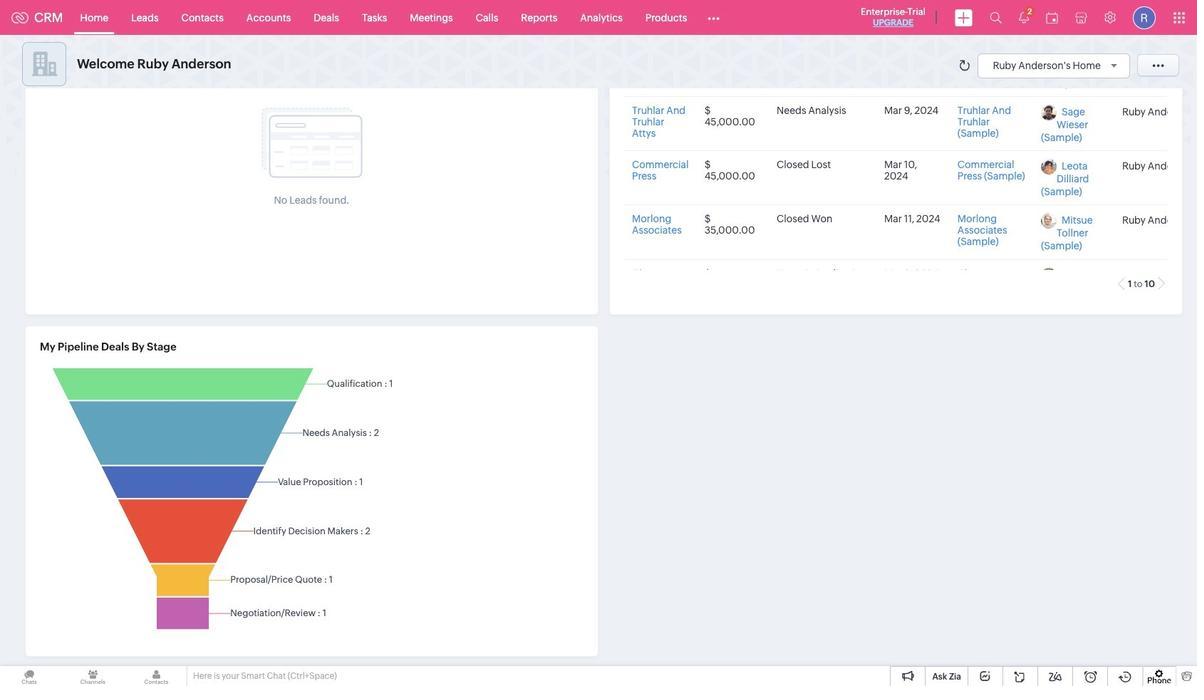 Task type: describe. For each thing, give the bounding box(es) containing it.
channels image
[[64, 666, 122, 686]]

Other Modules field
[[699, 6, 729, 29]]

search element
[[981, 0, 1011, 35]]

chats image
[[0, 666, 59, 686]]

signals element
[[1011, 0, 1038, 35]]

create menu element
[[947, 0, 981, 35]]

search image
[[990, 11, 1002, 24]]

profile image
[[1133, 6, 1156, 29]]



Task type: vqa. For each thing, say whether or not it's contained in the screenshot.
Channels 'image' in the left of the page
yes



Task type: locate. For each thing, give the bounding box(es) containing it.
create menu image
[[955, 9, 973, 26]]

logo image
[[11, 12, 29, 23]]

calendar image
[[1046, 12, 1058, 23]]

contacts image
[[127, 666, 186, 686]]

profile element
[[1125, 0, 1165, 35]]



